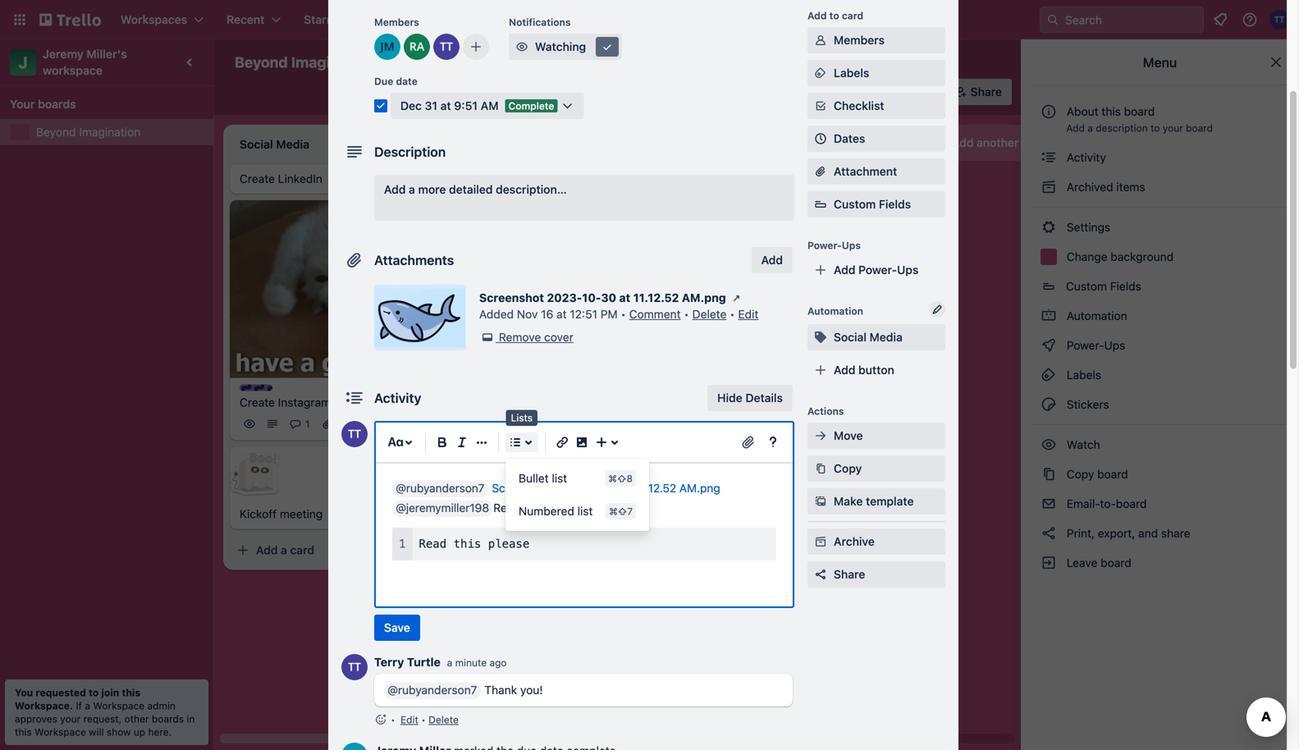 Task type: vqa. For each thing, say whether or not it's contained in the screenshot.
top Create from template… image
yes



Task type: describe. For each thing, give the bounding box(es) containing it.
terry
[[374, 656, 404, 669]]

@rubyanderson7 for @rubyanderson7 screenshot 2023-10-30 at 11.12.52 am.png @jeremymiller198 rest assured!
[[396, 482, 485, 495]]

create instagram
[[240, 396, 331, 409]]

workspace.
[[15, 700, 73, 712]]

leave board
[[1064, 556, 1132, 570]]

miller's
[[87, 47, 127, 61]]

2 horizontal spatial jeremy miller (jeremymiller198) image
[[899, 80, 922, 103]]

hide details link
[[708, 385, 793, 411]]

0 vertical spatial 11.12.52
[[634, 291, 679, 305]]

details
[[746, 391, 783, 405]]

1 vertical spatial ups
[[897, 263, 919, 277]]

0 horizontal spatial jeremy miller (jeremymiller198) image
[[414, 414, 433, 434]]

list inside button
[[1022, 136, 1038, 149]]

other
[[124, 713, 149, 725]]

0 vertical spatial to
[[830, 10, 840, 21]]

settings link
[[1031, 214, 1290, 241]]

ago
[[490, 657, 507, 669]]

pm
[[601, 307, 618, 321]]

sm image for email-to-board link
[[1041, 496, 1057, 512]]

0 horizontal spatial labels
[[834, 66, 870, 80]]

board inside the leave board link
[[1101, 556, 1132, 570]]

a inside about this board add a description to your board
[[1088, 122, 1093, 134]]

bullet list
[[519, 472, 567, 485]]

30 inside the @rubyanderson7 screenshot 2023-10-30 at 11.12.52 am.png @jeremymiller198 rest assured!
[[605, 482, 619, 495]]

j
[[18, 53, 28, 72]]

create from template… image
[[887, 179, 900, 192]]

attachment button
[[808, 158, 946, 185]]

0 horizontal spatial automation
[[808, 305, 864, 317]]

image image
[[572, 433, 592, 452]]

stickers
[[1064, 398, 1110, 411]]

thinking link
[[473, 181, 663, 197]]

due date
[[374, 76, 418, 87]]

workspace visible
[[445, 55, 544, 69]]

card for the right add a card button
[[523, 438, 548, 452]]

1 vertical spatial beyond
[[36, 125, 76, 139]]

dates button
[[808, 126, 946, 152]]

kickoff
[[240, 508, 277, 521]]

watching button
[[509, 34, 622, 60]]

0 vertical spatial boards
[[38, 97, 76, 111]]

social media button
[[808, 324, 946, 351]]

card for add a card button to the left
[[290, 544, 314, 557]]

custom fields for menu
[[1066, 280, 1142, 293]]

1 1 from the left
[[305, 418, 310, 430]]

read
[[419, 537, 447, 551]]

cover
[[544, 330, 574, 344]]

terry turtle (terryturtle) image up ⌘⇧8
[[601, 398, 621, 417]]

beyond inside the board name text box
[[235, 53, 288, 71]]

create button
[[476, 7, 532, 33]]

a down lists tooltip
[[514, 438, 520, 452]]

workspace inside workspace visible button
[[445, 55, 506, 69]]

checklist link
[[808, 93, 946, 119]]

remove cover
[[499, 330, 574, 344]]

added nov 16 at 12:51 pm
[[479, 307, 618, 321]]

activity inside activity link
[[1064, 151, 1107, 164]]

custom fields for add to card
[[834, 197, 911, 211]]

create for create linkedin
[[240, 172, 275, 186]]

add a more detailed description…
[[384, 183, 567, 196]]

copy for copy
[[834, 462, 862, 475]]

1 vertical spatial share
[[834, 568, 866, 581]]

at right 16
[[557, 307, 567, 321]]

2 vertical spatial ups
[[1105, 339, 1126, 352]]

1 vertical spatial ruby anderson (rubyanderson7) image
[[647, 398, 667, 417]]

add another list
[[952, 136, 1038, 149]]

terry turtle (terryturtle) image left terry
[[342, 654, 368, 681]]

0 vertical spatial members
[[374, 16, 419, 28]]

10- inside the @rubyanderson7 screenshot 2023-10-30 at 11.12.52 am.png @jeremymiller198 rest assured!
[[588, 482, 605, 495]]

assured!
[[520, 501, 565, 515]]

custom fields button for add to card
[[808, 196, 946, 213]]

your boards
[[10, 97, 76, 111]]

0 vertical spatial share button
[[948, 79, 1012, 105]]

search image
[[1047, 13, 1060, 26]]

sm image for checklist link
[[813, 98, 829, 114]]

create from template… image
[[420, 544, 433, 557]]

1 vertical spatial delete
[[429, 714, 459, 726]]

a inside terry turtle a minute ago
[[447, 657, 453, 669]]

add inside button
[[952, 136, 974, 149]]

am
[[481, 99, 499, 112]]

more formatting image
[[472, 433, 492, 452]]

remove
[[499, 330, 541, 344]]

to-
[[1101, 497, 1116, 511]]

group inside "editor toolbar" "toolbar"
[[506, 462, 649, 528]]

email-to-board
[[1064, 497, 1147, 511]]

1 horizontal spatial jeremy miller (jeremymiller198) image
[[624, 398, 644, 417]]

at inside the @rubyanderson7 screenshot 2023-10-30 at 11.12.52 am.png @jeremymiller198 rest assured!
[[622, 482, 632, 495]]

0 vertical spatial edit link
[[738, 307, 759, 321]]

back to home image
[[39, 7, 101, 33]]

this inside if a workspace admin approves your request, other boards in this workspace will show up here.
[[15, 727, 32, 738]]

this inside you requested to join this workspace.
[[122, 687, 141, 699]]

1 vertical spatial delete link
[[429, 714, 459, 726]]

jeremy
[[43, 47, 84, 61]]

12:51
[[570, 307, 598, 321]]

you!
[[520, 683, 543, 697]]

terry turtle (terryturtle) image
[[877, 80, 900, 103]]

board inside email-to-board link
[[1116, 497, 1147, 511]]

sm image for automation link
[[1041, 308, 1057, 324]]

2 1 from the left
[[338, 418, 342, 430]]

and
[[1139, 527, 1159, 540]]

2 vertical spatial workspace
[[35, 727, 86, 738]]

sm image for power-ups link
[[1041, 337, 1057, 354]]

hide
[[718, 391, 743, 405]]

approves
[[15, 713, 57, 725]]

0 vertical spatial delete link
[[693, 307, 727, 321]]

thinking
[[473, 182, 518, 195]]

custom for add to card
[[834, 197, 876, 211]]

board link
[[557, 49, 627, 76]]

this inside about this board add a description to your board
[[1102, 105, 1121, 118]]

Search field
[[1060, 7, 1204, 32]]

sm image for make template link
[[813, 493, 829, 510]]

0 horizontal spatial activity
[[374, 390, 422, 406]]

screenshot 2023-10-30 at 11.12.52 am.png link
[[492, 482, 721, 495]]

add a card for the right add a card button
[[489, 438, 548, 452]]

nov
[[517, 307, 538, 321]]

1 horizontal spatial power-ups
[[1064, 339, 1129, 352]]

button
[[859, 363, 895, 377]]

social media
[[834, 330, 903, 344]]

mark due date as complete image
[[374, 99, 388, 112]]

change background link
[[1031, 244, 1290, 270]]

edit for edit
[[738, 307, 759, 321]]

0 vertical spatial share
[[971, 85, 1002, 99]]

add button
[[834, 363, 895, 377]]

numbered
[[519, 504, 575, 518]]

comment link
[[629, 307, 681, 321]]

bold ⌘b image
[[433, 433, 452, 452]]

social
[[834, 330, 867, 344]]

sm image for stickers link
[[1041, 397, 1057, 413]]

0 horizontal spatial ups
[[842, 240, 861, 251]]

0 vertical spatial 30
[[601, 291, 617, 305]]

italic ⌘i image
[[452, 433, 472, 452]]

⌘⇧8
[[609, 473, 633, 484]]

1 horizontal spatial add a card button
[[463, 432, 647, 459]]

save
[[384, 621, 410, 635]]

sm image for print, export, and share link
[[1041, 525, 1057, 542]]

1 horizontal spatial members
[[834, 33, 885, 47]]

attachment
[[834, 165, 898, 178]]

color: purple, title: none image
[[240, 385, 273, 391]]

watch link
[[1031, 432, 1290, 458]]

16
[[541, 307, 554, 321]]

0 vertical spatial am.png
[[682, 291, 726, 305]]

leave
[[1067, 556, 1098, 570]]

add members to card image
[[470, 39, 483, 55]]

email-
[[1067, 497, 1101, 511]]

screenshot 2023-10-30 at 11.12.52 am.png
[[479, 291, 726, 305]]

lists tooltip
[[506, 410, 538, 426]]

board up activity link
[[1186, 122, 1213, 134]]

board
[[585, 55, 617, 69]]

fields for add to card
[[879, 197, 911, 211]]

1 vertical spatial edit link
[[401, 714, 419, 726]]

add another list button
[[923, 125, 1146, 161]]

kickoff meeting
[[240, 508, 323, 521]]

a inside add a more detailed description… link
[[409, 183, 415, 196]]

create linkedin
[[240, 172, 323, 186]]

ruby anderson (rubyanderson7) image
[[404, 34, 430, 60]]

to inside about this board add a description to your board
[[1151, 122, 1160, 134]]

0 horizontal spatial share button
[[808, 562, 946, 588]]

print, export, and share link
[[1031, 521, 1290, 547]]

0 vertical spatial 2023-
[[547, 291, 582, 305]]

activity link
[[1031, 144, 1290, 171]]

turtle
[[407, 656, 441, 669]]

your inside if a workspace admin approves your request, other boards in this workspace will show up here.
[[60, 713, 81, 725]]

your inside about this board add a description to your board
[[1163, 122, 1184, 134]]

board inside copy board link
[[1098, 468, 1129, 481]]

custom for menu
[[1066, 280, 1108, 293]]

stickers link
[[1031, 392, 1290, 418]]

workspace visible button
[[416, 49, 553, 76]]

add power-ups
[[834, 263, 919, 277]]

lists image
[[506, 433, 525, 452]]

add reaction image
[[374, 712, 388, 728]]

if
[[76, 700, 82, 712]]

power- inside add power-ups link
[[859, 263, 897, 277]]



Task type: locate. For each thing, give the bounding box(es) containing it.
jeremy miller (jeremymiller198) image up ⌘⇧8
[[624, 398, 644, 417]]

labels up the filters
[[834, 66, 870, 80]]

detailed
[[449, 183, 493, 196]]

2 vertical spatial card
[[290, 544, 314, 557]]

create up workspace visible
[[486, 13, 522, 26]]

0 horizontal spatial share
[[834, 568, 866, 581]]

0 vertical spatial power-
[[808, 240, 842, 251]]

1 vertical spatial screenshot
[[492, 482, 552, 495]]

0 horizontal spatial add a card button
[[230, 537, 414, 564]]

workspace down add members to card image at the left of the page
[[445, 55, 506, 69]]

sm image for copy link
[[813, 461, 829, 477]]

create for create
[[486, 13, 522, 26]]

fields down create from template… icon
[[879, 197, 911, 211]]

create down color: purple, title: none icon
[[240, 396, 275, 409]]

0 horizontal spatial your
[[60, 713, 81, 725]]

sm image inside make template link
[[813, 493, 829, 510]]

sm image inside archive link
[[813, 534, 829, 550]]

imagination down your boards with 1 items element
[[79, 125, 141, 139]]

copy board link
[[1031, 461, 1290, 488]]

watching
[[535, 40, 586, 53]]

0 horizontal spatial beyond
[[36, 125, 76, 139]]

sm image
[[813, 32, 829, 48], [514, 39, 530, 55], [599, 39, 616, 55], [813, 98, 829, 114], [1041, 179, 1057, 195], [729, 290, 745, 306], [1041, 337, 1057, 354], [1041, 367, 1057, 383], [813, 428, 829, 444], [1041, 437, 1057, 453], [813, 461, 829, 477], [1041, 466, 1057, 483], [1041, 496, 1057, 512]]

ruby anderson (rubyanderson7) image right terry turtle (terryturtle) image
[[920, 80, 943, 103]]

your up activity link
[[1163, 122, 1184, 134]]

at right 31
[[441, 99, 451, 112]]

0 horizontal spatial fields
[[879, 197, 911, 211]]

1 horizontal spatial delete link
[[693, 307, 727, 321]]

1 horizontal spatial ups
[[897, 263, 919, 277]]

sm image for the leave board link
[[1041, 555, 1057, 571]]

1 vertical spatial add a card
[[256, 544, 314, 557]]

30 up the pm
[[601, 291, 617, 305]]

1 down "instagram"
[[305, 418, 310, 430]]

0 vertical spatial imagination
[[291, 53, 375, 71]]

ruby anderson (rubyanderson7) image
[[920, 80, 943, 103], [647, 398, 667, 417]]

edit link left •
[[401, 714, 419, 726]]

this right join at the left bottom
[[122, 687, 141, 699]]

print,
[[1067, 527, 1095, 540]]

11.12.52 up "comment"
[[634, 291, 679, 305]]

delete link right •
[[429, 714, 459, 726]]

terry turtle a minute ago
[[374, 656, 507, 669]]

jeremy miller (jeremymiller198) image right checklist
[[899, 80, 922, 103]]

a left minute
[[447, 657, 453, 669]]

create left linkedin
[[240, 172, 275, 186]]

1 horizontal spatial your
[[1163, 122, 1184, 134]]

this down approves at the bottom left
[[15, 727, 32, 738]]

activity up archived
[[1064, 151, 1107, 164]]

11.12.52
[[634, 291, 679, 305], [635, 482, 677, 495]]

linkedin
[[278, 172, 323, 186]]

power- up social media 'button'
[[859, 263, 897, 277]]

description
[[1096, 122, 1148, 134]]

1 horizontal spatial edit link
[[738, 307, 759, 321]]

group containing bullet list
[[506, 462, 649, 528]]

copy for copy board
[[1067, 468, 1095, 481]]

dec 31 at 9:51 am
[[401, 99, 499, 112]]

0 vertical spatial delete
[[693, 307, 727, 321]]

1 vertical spatial list
[[552, 472, 567, 485]]

archive link
[[808, 529, 946, 555]]

boards inside if a workspace admin approves your request, other boards in this workspace will show up here.
[[152, 713, 184, 725]]

create for create instagram
[[240, 396, 275, 409]]

make template
[[834, 495, 914, 508]]

labels up stickers
[[1064, 368, 1102, 382]]

text styles image
[[386, 433, 406, 452]]

2023- up numbered list at left
[[555, 482, 588, 495]]

make
[[834, 495, 863, 508]]

workspace down approves at the bottom left
[[35, 727, 86, 738]]

0 vertical spatial 10-
[[582, 291, 601, 305]]

1 horizontal spatial automation
[[1064, 309, 1128, 323]]

1 horizontal spatial list
[[578, 504, 593, 518]]

beyond imagination inside 'beyond imagination' link
[[36, 125, 141, 139]]

sm image for watching button
[[514, 39, 530, 55]]

0 vertical spatial workspace
[[445, 55, 506, 69]]

board down 'export,'
[[1101, 556, 1132, 570]]

1 horizontal spatial custom
[[1066, 280, 1108, 293]]

1
[[305, 418, 310, 430], [338, 418, 342, 430]]

sm image for members link
[[813, 32, 829, 48]]

list for bullet list
[[552, 472, 567, 485]]

@rubyanderson7
[[396, 482, 485, 495], [388, 683, 477, 697]]

instagram
[[278, 396, 331, 409]]

1 vertical spatial fields
[[1111, 280, 1142, 293]]

@rubyanderson7 for @rubyanderson7 thank you!
[[388, 683, 477, 697]]

members link
[[808, 27, 946, 53]]

1 horizontal spatial activity
[[1064, 151, 1107, 164]]

share button up add another list
[[948, 79, 1012, 105]]

add a card button down kickoff meeting link on the left
[[230, 537, 414, 564]]

complete
[[509, 100, 554, 112]]

custom fields button down create from template… icon
[[808, 196, 946, 213]]

10-
[[582, 291, 601, 305], [588, 482, 605, 495]]

checklist
[[834, 99, 885, 112]]

attachments
[[374, 252, 454, 268]]

a
[[1088, 122, 1093, 134], [409, 183, 415, 196], [514, 438, 520, 452], [281, 544, 287, 557], [447, 657, 453, 669], [85, 700, 90, 712]]

save button
[[374, 615, 420, 641]]

10- left ⌘⇧8
[[588, 482, 605, 495]]

Mark due date as complete checkbox
[[374, 99, 388, 112]]

1 horizontal spatial boards
[[152, 713, 184, 725]]

0 vertical spatial card
[[842, 10, 864, 21]]

power- right add button
[[808, 240, 842, 251]]

create linkedin link
[[240, 171, 430, 187]]

card down meeting
[[290, 544, 314, 557]]

1 horizontal spatial workspace
[[93, 700, 145, 712]]

1 horizontal spatial labels
[[1064, 368, 1102, 382]]

copy link
[[808, 456, 946, 482]]

add inside about this board add a description to your board
[[1067, 122, 1085, 134]]

this
[[1102, 105, 1121, 118], [454, 537, 481, 551], [122, 687, 141, 699], [15, 727, 32, 738]]

0 notifications image
[[1211, 10, 1231, 30]]

2 horizontal spatial ups
[[1105, 339, 1126, 352]]

change background
[[1064, 250, 1174, 264]]

1 vertical spatial add a card button
[[230, 537, 414, 564]]

sm image inside power-ups link
[[1041, 337, 1057, 354]]

sm image inside the leave board link
[[1041, 555, 1057, 571]]

sm image inside print, export, and share link
[[1041, 525, 1057, 542]]

a minute ago link
[[447, 657, 507, 669]]

labels link down members link
[[808, 60, 946, 86]]

10- up 12:51
[[582, 291, 601, 305]]

print, export, and share
[[1064, 527, 1191, 540]]

screenshot
[[479, 291, 544, 305], [492, 482, 552, 495]]

sm image for move link
[[813, 428, 829, 444]]

add a card
[[489, 438, 548, 452], [256, 544, 314, 557]]

edit left •
[[401, 714, 419, 726]]

2 vertical spatial create
[[240, 396, 275, 409]]

1 horizontal spatial share
[[971, 85, 1002, 99]]

0 horizontal spatial delete
[[429, 714, 459, 726]]

at up comment 'link'
[[619, 291, 631, 305]]

1 vertical spatial 30
[[605, 482, 619, 495]]

delete right •
[[429, 714, 459, 726]]

request,
[[83, 713, 122, 725]]

1 vertical spatial labels
[[1064, 368, 1102, 382]]

custom fields button for menu
[[1031, 273, 1290, 300]]

0 horizontal spatial to
[[89, 687, 99, 699]]

custom fields down change background
[[1066, 280, 1142, 293]]

1 vertical spatial 11.12.52
[[635, 482, 677, 495]]

2 vertical spatial list
[[578, 504, 593, 518]]

1 horizontal spatial 1
[[338, 418, 342, 430]]

sm image inside email-to-board link
[[1041, 496, 1057, 512]]

beyond imagination up due
[[235, 53, 375, 71]]

0 horizontal spatial power-ups
[[808, 240, 861, 251]]

sm image for watch link
[[1041, 437, 1057, 453]]

1 horizontal spatial copy
[[1067, 468, 1095, 481]]

0 horizontal spatial edit link
[[401, 714, 419, 726]]

edit for edit • delete
[[401, 714, 419, 726]]

1 vertical spatial @rubyanderson7
[[388, 683, 477, 697]]

at
[[441, 99, 451, 112], [619, 291, 631, 305], [557, 307, 567, 321], [622, 482, 632, 495]]

Main content area, start typing to enter text. text field
[[392, 479, 777, 590]]

card left 'link' image
[[523, 438, 548, 452]]

editor toolbar toolbar
[[383, 429, 787, 531]]

description…
[[496, 183, 567, 196]]

delete right "comment"
[[693, 307, 727, 321]]

actions
[[808, 406, 844, 417]]

1 vertical spatial labels link
[[1031, 362, 1290, 388]]

1 horizontal spatial labels link
[[1031, 362, 1290, 388]]

1 down create instagram link
[[338, 418, 342, 430]]

list down screenshot 2023-10-30 at 11.12.52 am.png link
[[578, 504, 593, 518]]

a down about on the right top
[[1088, 122, 1093, 134]]

show
[[107, 727, 131, 738]]

1 horizontal spatial edit
[[738, 307, 759, 321]]

1 vertical spatial workspace
[[93, 700, 145, 712]]

jeremy miller (jeremymiller198) image
[[374, 34, 401, 60]]

to up members link
[[830, 10, 840, 21]]

dates
[[834, 132, 866, 145]]

1 vertical spatial activity
[[374, 390, 422, 406]]

automation
[[808, 305, 864, 317], [1064, 309, 1128, 323]]

read this please
[[419, 537, 530, 551]]

requested
[[36, 687, 86, 699]]

card up members link
[[842, 10, 864, 21]]

0 vertical spatial labels
[[834, 66, 870, 80]]

star or unstar board image
[[393, 56, 406, 69]]

jeremy miller (jeremymiller198) image
[[899, 80, 922, 103], [624, 398, 644, 417], [414, 414, 433, 434]]

@rubyanderson7 inside the @rubyanderson7 screenshot 2023-10-30 at 11.12.52 am.png @jeremymiller198 rest assured!
[[396, 482, 485, 495]]

2023- up added nov 16 at 12:51 pm
[[547, 291, 582, 305]]

1 horizontal spatial delete
[[693, 307, 727, 321]]

filters button
[[802, 79, 865, 105]]

1 vertical spatial share button
[[808, 562, 946, 588]]

custom down change
[[1066, 280, 1108, 293]]

imagination inside the board name text box
[[291, 53, 375, 71]]

11.12.52 inside the @rubyanderson7 screenshot 2023-10-30 at 11.12.52 am.png @jeremymiller198 rest assured!
[[635, 482, 677, 495]]

1 vertical spatial to
[[1151, 122, 1160, 134]]

you
[[15, 687, 33, 699]]

0 vertical spatial beyond imagination
[[235, 53, 375, 71]]

1 vertical spatial custom fields button
[[1031, 273, 1290, 300]]

1 vertical spatial power-ups
[[1064, 339, 1129, 352]]

group
[[506, 462, 649, 528]]

edit link down add button
[[738, 307, 759, 321]]

copy board
[[1064, 468, 1129, 481]]

edit link
[[738, 307, 759, 321], [401, 714, 419, 726]]

add a card down lists tooltip
[[489, 438, 548, 452]]

custom fields down create from template… icon
[[834, 197, 911, 211]]

meeting
[[280, 508, 323, 521]]

sm image inside automation link
[[1041, 308, 1057, 324]]

archived
[[1067, 180, 1114, 194]]

sm image inside members link
[[813, 32, 829, 48]]

31
[[425, 99, 438, 112]]

remove cover link
[[479, 329, 574, 346]]

board up description
[[1124, 105, 1155, 118]]

1 vertical spatial create
[[240, 172, 275, 186]]

members up jeremy miller (jeremymiller198) icon
[[374, 16, 419, 28]]

a left the 'more'
[[409, 183, 415, 196]]

please
[[488, 537, 530, 551]]

comment
[[629, 307, 681, 321]]

edit down add button
[[738, 307, 759, 321]]

change
[[1067, 250, 1108, 264]]

terry turtle (terryturtle) image left add members to card image at the left of the page
[[433, 34, 460, 60]]

1 horizontal spatial to
[[830, 10, 840, 21]]

at up ⌘⇧7
[[622, 482, 632, 495]]

2023-
[[547, 291, 582, 305], [555, 482, 588, 495]]

in
[[187, 713, 195, 725]]

another
[[977, 136, 1019, 149]]

if a workspace admin approves your request, other boards in this workspace will show up here.
[[15, 700, 195, 738]]

custom
[[834, 197, 876, 211], [1066, 280, 1108, 293]]

custom down attachment
[[834, 197, 876, 211]]

0 vertical spatial add a card
[[489, 438, 548, 452]]

sm image inside archived items link
[[1041, 179, 1057, 195]]

30 up ⌘⇧7
[[605, 482, 619, 495]]

screenshot up rest
[[492, 482, 552, 495]]

1 horizontal spatial fields
[[1111, 280, 1142, 293]]

0 vertical spatial edit
[[738, 307, 759, 321]]

sm image for activity link
[[1041, 149, 1057, 166]]

custom fields button down change background link
[[1031, 273, 1290, 300]]

screenshot inside the @rubyanderson7 screenshot 2023-10-30 at 11.12.52 am.png @jeremymiller198 rest assured!
[[492, 482, 552, 495]]

0 vertical spatial screenshot
[[479, 291, 544, 305]]

your
[[10, 97, 35, 111]]

0 vertical spatial ups
[[842, 240, 861, 251]]

beyond imagination inside the board name text box
[[235, 53, 375, 71]]

power-ups up add power-ups
[[808, 240, 861, 251]]

automation up the social
[[808, 305, 864, 317]]

11.12.52 right ⌘⇧8
[[635, 482, 677, 495]]

0 horizontal spatial custom fields button
[[808, 196, 946, 213]]

2 horizontal spatial card
[[842, 10, 864, 21]]

add button
[[752, 247, 793, 273]]

sm image inside stickers link
[[1041, 397, 1057, 413]]

card
[[842, 10, 864, 21], [523, 438, 548, 452], [290, 544, 314, 557]]

your down if
[[60, 713, 81, 725]]

primary element
[[0, 0, 1300, 39]]

terry turtle (terryturtle) image
[[1270, 10, 1290, 30], [433, 34, 460, 60], [601, 398, 621, 417], [391, 414, 410, 434], [342, 421, 368, 447], [342, 654, 368, 681]]

labels link up stickers link
[[1031, 362, 1290, 388]]

beyond
[[235, 53, 288, 71], [36, 125, 76, 139]]

power- inside power-ups link
[[1067, 339, 1105, 352]]

@rubyanderson7 down terry turtle a minute ago
[[388, 683, 477, 697]]

move
[[834, 429, 863, 443]]

sm image for 'remove cover' link
[[479, 329, 496, 346]]

0 vertical spatial ruby anderson (rubyanderson7) image
[[920, 80, 943, 103]]

ups up media
[[897, 263, 919, 277]]

terry turtle (terryturtle) image down create instagram link
[[342, 421, 368, 447]]

delete link
[[693, 307, 727, 321], [429, 714, 459, 726]]

a inside if a workspace admin approves your request, other boards in this workspace will show up here.
[[85, 700, 90, 712]]

copy
[[834, 462, 862, 475], [1067, 468, 1095, 481]]

share
[[971, 85, 1002, 99], [834, 568, 866, 581]]

sm image for archived items link
[[1041, 179, 1057, 195]]

terry turtle (terryturtle) image left bold ⌘b image on the bottom of page
[[391, 414, 410, 434]]

0 vertical spatial add a card button
[[463, 432, 647, 459]]

share down archive
[[834, 568, 866, 581]]

am.png inside the @rubyanderson7 screenshot 2023-10-30 at 11.12.52 am.png @jeremymiller198 rest assured!
[[680, 482, 721, 495]]

screenshot up added
[[479, 291, 544, 305]]

jeremy miller (jeremymiller198) image right text styles icon
[[414, 414, 433, 434]]

sm image
[[813, 65, 829, 81], [703, 79, 726, 102], [1041, 149, 1057, 166], [1041, 219, 1057, 236], [1041, 308, 1057, 324], [479, 329, 496, 346], [813, 329, 829, 346], [1041, 397, 1057, 413], [813, 493, 829, 510], [1041, 525, 1057, 542], [813, 534, 829, 550], [1041, 555, 1057, 571]]

menu
[[1143, 55, 1177, 70]]

sm image for settings link
[[1041, 219, 1057, 236]]

copy up "make"
[[834, 462, 862, 475]]

open information menu image
[[1242, 11, 1259, 28]]

1 vertical spatial your
[[60, 713, 81, 725]]

create instagram link
[[240, 395, 430, 411]]

this right read
[[454, 537, 481, 551]]

members down add to card
[[834, 33, 885, 47]]

1 vertical spatial am.png
[[680, 482, 721, 495]]

archived items
[[1064, 180, 1146, 194]]

archive
[[834, 535, 875, 548]]

automation link
[[1031, 303, 1290, 329]]

2023- inside the @rubyanderson7 screenshot 2023-10-30 at 11.12.52 am.png @jeremymiller198 rest assured!
[[555, 482, 588, 495]]

0 vertical spatial activity
[[1064, 151, 1107, 164]]

1 horizontal spatial imagination
[[291, 53, 375, 71]]

open help dialog image
[[764, 433, 783, 452]]

up
[[134, 727, 145, 738]]

ups down automation link
[[1105, 339, 1126, 352]]

a right if
[[85, 700, 90, 712]]

sm image inside activity link
[[1041, 149, 1057, 166]]

attach and insert link image
[[741, 434, 757, 451]]

link image
[[553, 433, 572, 452]]

1 vertical spatial boards
[[152, 713, 184, 725]]

boards right your
[[38, 97, 76, 111]]

fields for menu
[[1111, 280, 1142, 293]]

power-ups up stickers
[[1064, 339, 1129, 352]]

0 vertical spatial beyond
[[235, 53, 288, 71]]

1 vertical spatial custom fields
[[1066, 280, 1142, 293]]

notifications
[[509, 16, 571, 28]]

power-ups link
[[1031, 333, 1290, 359]]

2 vertical spatial to
[[89, 687, 99, 699]]

more
[[418, 183, 446, 196]]

0 horizontal spatial labels link
[[808, 60, 946, 86]]

2 horizontal spatial to
[[1151, 122, 1160, 134]]

power- up stickers
[[1067, 339, 1105, 352]]

share
[[1162, 527, 1191, 540]]

⌘⇧7
[[609, 506, 633, 517]]

rest
[[494, 501, 517, 515]]

board up print, export, and share
[[1116, 497, 1147, 511]]

create inside button
[[486, 13, 522, 26]]

beyond imagination down your boards with 1 items element
[[36, 125, 141, 139]]

1 horizontal spatial share button
[[948, 79, 1012, 105]]

sm image inside checklist link
[[813, 98, 829, 114]]

1 vertical spatial card
[[523, 438, 548, 452]]

sm image for social media 'button'
[[813, 329, 829, 346]]

your boards with 1 items element
[[10, 94, 195, 114]]

numbered list
[[519, 504, 593, 518]]

a down kickoff meeting
[[281, 544, 287, 557]]

sm image inside social media 'button'
[[813, 329, 829, 346]]

0 horizontal spatial boards
[[38, 97, 76, 111]]

1 vertical spatial imagination
[[79, 125, 141, 139]]

sm image inside copy board link
[[1041, 466, 1057, 483]]

sm image for copy board link
[[1041, 466, 1057, 483]]

about this board add a description to your board
[[1067, 105, 1213, 134]]

board up to-
[[1098, 468, 1129, 481]]

description
[[374, 144, 446, 160]]

1 horizontal spatial card
[[523, 438, 548, 452]]

sm image inside settings link
[[1041, 219, 1057, 236]]

move link
[[808, 423, 946, 449]]

activity up text styles icon
[[374, 390, 422, 406]]

workspace
[[43, 64, 103, 77]]

0 horizontal spatial 1
[[305, 418, 310, 430]]

add a card for add a card button to the left
[[256, 544, 314, 557]]

sm image inside watch link
[[1041, 437, 1057, 453]]

terry turtle (terryturtle) image right the open information menu 'icon'
[[1270, 10, 1290, 30]]

beyond imagination link
[[36, 124, 204, 140]]

this inside main content area, start typing to enter text. text field
[[454, 537, 481, 551]]

sm image for archive link
[[813, 534, 829, 550]]

color: bold red, title: "thoughts" element
[[473, 171, 535, 183]]

sm image inside copy link
[[813, 461, 829, 477]]

add a card button up "bullet list" on the left bottom of page
[[463, 432, 647, 459]]

visible
[[509, 55, 544, 69]]

0 vertical spatial labels link
[[808, 60, 946, 86]]

share button down archive link
[[808, 562, 946, 588]]

ruby anderson (rubyanderson7) image left the hide
[[647, 398, 667, 417]]

@rubyanderson7 up @jeremymiller198
[[396, 482, 485, 495]]

to inside you requested to join this workspace.
[[89, 687, 99, 699]]

0 vertical spatial fields
[[879, 197, 911, 211]]

0 horizontal spatial ruby anderson (rubyanderson7) image
[[647, 398, 667, 417]]

list for numbered list
[[578, 504, 593, 518]]

Board name text field
[[227, 49, 383, 76]]

to up activity link
[[1151, 122, 1160, 134]]

2 horizontal spatial workspace
[[445, 55, 506, 69]]

share up add another list
[[971, 85, 1002, 99]]

imagination up due
[[291, 53, 375, 71]]

workspace
[[445, 55, 506, 69], [93, 700, 145, 712], [35, 727, 86, 738]]

sm image inside move link
[[813, 428, 829, 444]]

1 horizontal spatial beyond imagination
[[235, 53, 375, 71]]

automation down change
[[1064, 309, 1128, 323]]

2 horizontal spatial power-
[[1067, 339, 1105, 352]]

0 vertical spatial list
[[1022, 136, 1038, 149]]



